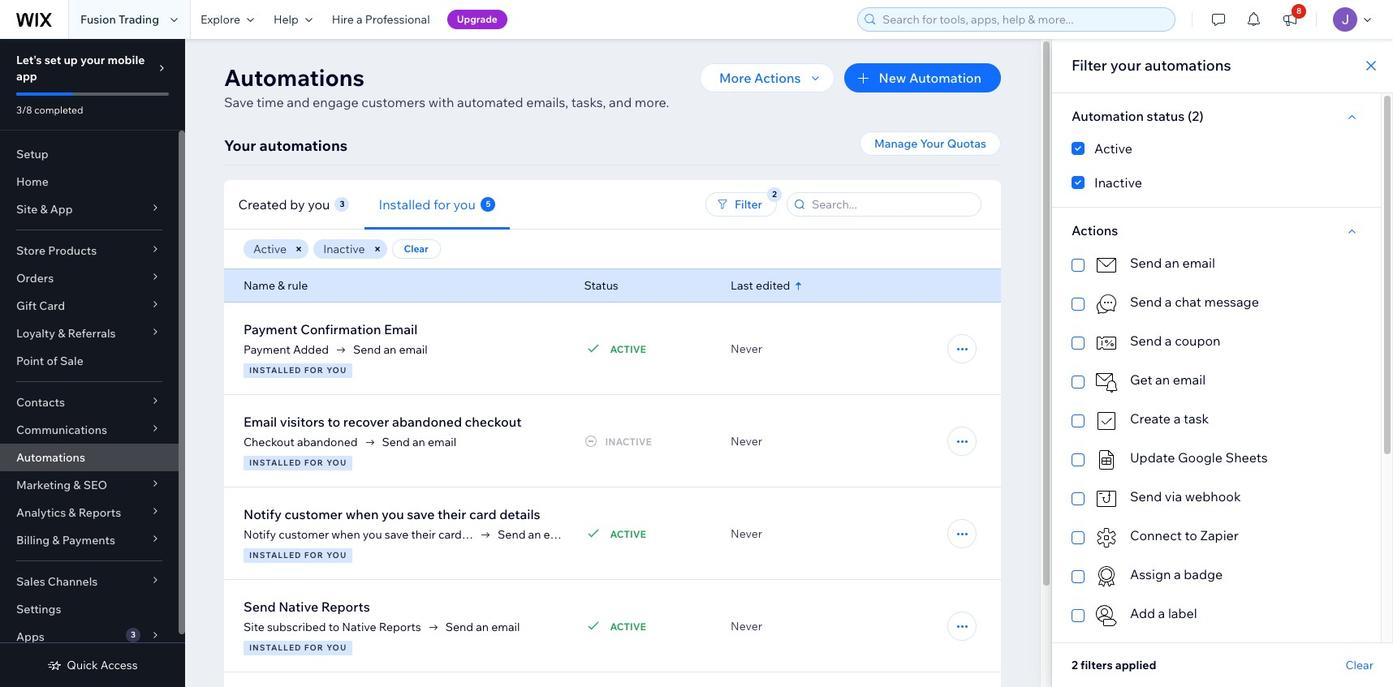 Task type: vqa. For each thing, say whether or not it's contained in the screenshot.
A for Professional
yes



Task type: describe. For each thing, give the bounding box(es) containing it.
seo
[[83, 478, 107, 493]]

gift card button
[[0, 292, 179, 320]]

1 vertical spatial details
[[464, 528, 500, 542]]

for
[[434, 196, 451, 212]]

sales
[[16, 575, 45, 589]]

professional
[[365, 12, 430, 27]]

a for chat
[[1165, 294, 1172, 310]]

more
[[719, 70, 751, 86]]

active for payment confirmation email
[[610, 343, 646, 355]]

you for native
[[326, 643, 347, 654]]

clear for bottom "clear" button
[[1346, 658, 1374, 673]]

add
[[1130, 606, 1155, 622]]

payment confirmation email
[[244, 322, 418, 338]]

communications
[[16, 423, 107, 438]]

created by you
[[239, 196, 330, 212]]

orders
[[16, 271, 54, 286]]

of
[[47, 354, 58, 369]]

google
[[1178, 450, 1223, 466]]

via
[[1165, 489, 1182, 505]]

get
[[1130, 372, 1152, 388]]

sale
[[60, 354, 83, 369]]

last
[[731, 278, 753, 293]]

recover
[[343, 414, 389, 430]]

filter your automations
[[1072, 56, 1231, 75]]

(2)
[[1188, 108, 1204, 124]]

engage
[[313, 94, 359, 110]]

0 vertical spatial automations
[[1145, 56, 1231, 75]]

0 vertical spatial card
[[469, 507, 497, 523]]

contacts button
[[0, 389, 179, 416]]

actions inside dropdown button
[[754, 70, 801, 86]]

loyalty & referrals button
[[0, 320, 179, 347]]

applied
[[1115, 658, 1156, 673]]

to inside checkbox
[[1185, 528, 1197, 544]]

added
[[293, 343, 329, 357]]

checkout abandoned
[[244, 435, 358, 450]]

inactive
[[605, 436, 652, 448]]

category image for send a coupon
[[1094, 331, 1119, 356]]

completed
[[34, 104, 83, 116]]

& for analytics
[[68, 506, 76, 520]]

email for send native reports
[[491, 620, 520, 635]]

installed for you for confirmation
[[249, 365, 347, 376]]

1 and from the left
[[287, 94, 310, 110]]

manage your quotas button
[[860, 132, 1001, 156]]

send an email inside send an email checkbox
[[1130, 255, 1215, 271]]

store products
[[16, 244, 97, 258]]

1 vertical spatial clear button
[[1346, 658, 1374, 673]]

& for billing
[[52, 533, 60, 548]]

checkout
[[465, 414, 522, 430]]

home link
[[0, 168, 179, 196]]

1 vertical spatial active
[[253, 242, 287, 257]]

you for confirmation
[[326, 365, 347, 376]]

send an email for when
[[498, 528, 572, 542]]

message
[[1204, 294, 1259, 310]]

& for site
[[40, 202, 48, 217]]

1 vertical spatial actions
[[1072, 222, 1118, 239]]

filter button
[[706, 192, 777, 217]]

update
[[1130, 450, 1175, 466]]

reports for send native reports
[[321, 599, 370, 615]]

1 vertical spatial save
[[385, 528, 409, 542]]

new automation
[[879, 70, 982, 86]]

0 vertical spatial clear button
[[392, 240, 441, 259]]

point of sale
[[16, 354, 83, 369]]

automation inside "new automation" button
[[909, 70, 982, 86]]

for for confirmation
[[304, 365, 324, 376]]

0 horizontal spatial card
[[438, 528, 462, 542]]

gift card
[[16, 299, 65, 313]]

badge
[[1184, 567, 1223, 583]]

billing & payments button
[[0, 527, 179, 555]]

marketing & seo button
[[0, 472, 179, 499]]

an inside checkbox
[[1165, 255, 1180, 271]]

category image for create a task
[[1094, 409, 1119, 434]]

filter for filter your automations
[[1072, 56, 1107, 75]]

0 vertical spatial customer
[[284, 507, 343, 523]]

connect
[[1130, 528, 1182, 544]]

you for customer
[[326, 550, 347, 561]]

name & rule
[[244, 278, 308, 293]]

up
[[64, 53, 78, 67]]

point
[[16, 354, 44, 369]]

home
[[16, 175, 49, 189]]

category image for connect
[[1094, 526, 1119, 550]]

settings link
[[0, 596, 179, 624]]

marketing & seo
[[16, 478, 107, 493]]

0 vertical spatial email
[[384, 322, 418, 338]]

quick
[[67, 658, 98, 673]]

last edited
[[731, 278, 790, 293]]

sales channels button
[[0, 568, 179, 596]]

Add a label checkbox
[[1072, 604, 1362, 628]]

customers
[[362, 94, 426, 110]]

send an email for reports
[[446, 620, 520, 635]]

an inside option
[[1155, 372, 1170, 388]]

label
[[1168, 606, 1197, 622]]

1 vertical spatial when
[[332, 528, 360, 542]]

0 horizontal spatial their
[[411, 528, 436, 542]]

1 horizontal spatial their
[[438, 507, 466, 523]]

3 inside sidebar element
[[131, 630, 136, 641]]

created
[[239, 196, 288, 212]]

installed
[[379, 196, 431, 212]]

payments
[[62, 533, 115, 548]]

an for email visitors to recover abandoned checkout
[[412, 435, 425, 450]]

Update Google Sheets checkbox
[[1072, 448, 1362, 473]]

2 filters applied
[[1072, 658, 1156, 673]]

setup link
[[0, 140, 179, 168]]

category image for add
[[1094, 604, 1119, 628]]

get an email
[[1130, 372, 1206, 388]]

2 notify customer when you save their card details from the top
[[244, 528, 500, 542]]

send an email for email
[[353, 343, 428, 357]]

filter for filter
[[735, 197, 762, 212]]

0 horizontal spatial automations
[[259, 136, 347, 155]]

send a coupon
[[1130, 333, 1221, 349]]

installed for you for native
[[249, 643, 347, 654]]

payment for payment confirmation email
[[244, 322, 298, 338]]

analytics
[[16, 506, 66, 520]]

status
[[584, 278, 618, 293]]

chat
[[1175, 294, 1202, 310]]

manage your quotas
[[874, 136, 986, 151]]

& for name
[[278, 278, 285, 293]]

channels
[[48, 575, 98, 589]]

3/8 completed
[[16, 104, 83, 116]]

never for payment confirmation email
[[731, 342, 762, 356]]

hire a professional link
[[322, 0, 440, 39]]

an for notify customer when you save their card details
[[528, 528, 541, 542]]

to for abandoned
[[328, 414, 340, 430]]

for for visitors
[[304, 458, 324, 468]]

store
[[16, 244, 46, 258]]

active for notify customer when you save their card details
[[610, 528, 646, 540]]

sheets
[[1226, 450, 1268, 466]]

you for visitors
[[326, 458, 347, 468]]

automations for automations
[[16, 451, 85, 465]]

send native reports
[[244, 599, 370, 615]]

Send a coupon checkbox
[[1072, 331, 1362, 356]]

Connect to Zapier checkbox
[[1072, 526, 1362, 550]]

never for notify customer when you save their card details
[[731, 527, 762, 542]]

store products button
[[0, 237, 179, 265]]

0 vertical spatial details
[[499, 507, 540, 523]]

clear for top "clear" button
[[404, 243, 429, 255]]



Task type: locate. For each thing, give the bounding box(es) containing it.
4 for from the top
[[304, 643, 324, 654]]

0 vertical spatial notify
[[244, 507, 282, 523]]

category image left get
[[1094, 370, 1119, 395]]

2 notify from the top
[[244, 528, 276, 542]]

email for payment confirmation email
[[399, 343, 428, 357]]

you up send native reports
[[326, 550, 347, 561]]

2 payment from the top
[[244, 343, 291, 357]]

2 and from the left
[[609, 94, 632, 110]]

1 vertical spatial automations
[[16, 451, 85, 465]]

installed for you down checkout abandoned
[[249, 458, 347, 468]]

sidebar element
[[0, 39, 185, 688]]

1 notify customer when you save their card details from the top
[[244, 507, 540, 523]]

your inside let's set up your mobile app
[[80, 53, 105, 67]]

2
[[1072, 658, 1078, 673]]

abandoned right recover
[[392, 414, 462, 430]]

0 horizontal spatial email
[[244, 414, 277, 430]]

and right time
[[287, 94, 310, 110]]

inactive down automation status (2)
[[1094, 175, 1142, 191]]

site inside popup button
[[16, 202, 38, 217]]

1 vertical spatial customer
[[279, 528, 329, 542]]

analytics & reports
[[16, 506, 121, 520]]

Send via webhook checkbox
[[1072, 487, 1362, 511]]

site
[[16, 202, 38, 217], [244, 620, 265, 635]]

details
[[499, 507, 540, 523], [464, 528, 500, 542]]

3 active from the top
[[610, 621, 646, 633]]

1 you from the top
[[326, 365, 347, 376]]

inactive inside inactive option
[[1094, 175, 1142, 191]]

4 you from the top
[[326, 643, 347, 654]]

1 vertical spatial site
[[244, 620, 265, 635]]

1 vertical spatial native
[[342, 620, 376, 635]]

for up send native reports
[[304, 550, 324, 561]]

a left task
[[1174, 411, 1181, 427]]

1 horizontal spatial abandoned
[[392, 414, 462, 430]]

1 horizontal spatial site
[[244, 620, 265, 635]]

a left "chat"
[[1165, 294, 1172, 310]]

1 horizontal spatial filter
[[1072, 56, 1107, 75]]

0 horizontal spatial your
[[80, 53, 105, 67]]

0 horizontal spatial automations
[[16, 451, 85, 465]]

more.
[[635, 94, 669, 110]]

category image for get
[[1094, 370, 1119, 395]]

category image
[[1094, 370, 1119, 395], [1094, 487, 1119, 511], [1094, 526, 1119, 550], [1094, 604, 1119, 628]]

1 horizontal spatial clear
[[1346, 658, 1374, 673]]

coupon
[[1175, 333, 1221, 349]]

email
[[1183, 255, 1215, 271], [399, 343, 428, 357], [1173, 372, 1206, 388], [428, 435, 456, 450], [544, 528, 572, 542], [491, 620, 520, 635]]

3 installed for you from the top
[[249, 550, 347, 561]]

2 category image from the top
[[1094, 292, 1119, 317]]

1 horizontal spatial card
[[469, 507, 497, 523]]

1 your from the left
[[224, 136, 256, 155]]

billing
[[16, 533, 50, 548]]

quotas
[[947, 136, 986, 151]]

active
[[610, 343, 646, 355], [610, 528, 646, 540], [610, 621, 646, 633]]

never for email visitors to recover abandoned checkout
[[731, 434, 762, 449]]

for down checkout abandoned
[[304, 458, 324, 468]]

payment for payment added
[[244, 343, 291, 357]]

abandoned down the visitors
[[297, 435, 358, 450]]

installed
[[249, 365, 302, 376], [249, 458, 302, 468], [249, 550, 302, 561], [249, 643, 302, 654]]

send
[[1130, 255, 1162, 271], [1130, 294, 1162, 310], [1130, 333, 1162, 349], [353, 343, 381, 357], [382, 435, 410, 450], [1130, 489, 1162, 505], [498, 528, 526, 542], [244, 599, 276, 615], [446, 620, 473, 635]]

1 horizontal spatial automations
[[1145, 56, 1231, 75]]

0 vertical spatial save
[[407, 507, 435, 523]]

1 horizontal spatial 3
[[340, 199, 345, 209]]

1 horizontal spatial actions
[[1072, 222, 1118, 239]]

payment
[[244, 322, 298, 338], [244, 343, 291, 357]]

category image left the connect
[[1094, 526, 1119, 550]]

a for professional
[[356, 12, 363, 27]]

automation right new on the top right
[[909, 70, 982, 86]]

1 vertical spatial filter
[[735, 197, 762, 212]]

1 vertical spatial reports
[[321, 599, 370, 615]]

Assign a badge checkbox
[[1072, 565, 1362, 589]]

0 horizontal spatial 3
[[131, 630, 136, 641]]

3 category image from the top
[[1094, 331, 1119, 356]]

to left the zapier
[[1185, 528, 1197, 544]]

4 category image from the top
[[1094, 409, 1119, 434]]

email for email visitors to recover abandoned checkout
[[428, 435, 456, 450]]

automated
[[457, 94, 523, 110]]

8 button
[[1272, 0, 1308, 39]]

2 installed from the top
[[249, 458, 302, 468]]

Inactive checkbox
[[1072, 173, 1362, 192]]

4 never from the top
[[731, 619, 762, 634]]

payment up payment added
[[244, 322, 298, 338]]

5 category image from the top
[[1094, 448, 1119, 473]]

reports
[[78, 506, 121, 520], [321, 599, 370, 615], [379, 620, 421, 635]]

abandoned
[[392, 414, 462, 430], [297, 435, 358, 450]]

time
[[257, 94, 284, 110]]

a left coupon
[[1165, 333, 1172, 349]]

manage
[[874, 136, 918, 151]]

email up checkout
[[244, 414, 277, 430]]

by
[[290, 196, 305, 212]]

0 vertical spatial notify customer when you save their card details
[[244, 507, 540, 523]]

6 category image from the top
[[1094, 565, 1119, 589]]

3 category image from the top
[[1094, 526, 1119, 550]]

installed for you for customer
[[249, 550, 347, 561]]

installed for you down payment added
[[249, 365, 347, 376]]

your up automation status (2)
[[1110, 56, 1141, 75]]

email for notify customer when you save their card details
[[544, 528, 572, 542]]

to
[[328, 414, 340, 430], [1185, 528, 1197, 544], [329, 620, 340, 635]]

1 category image from the top
[[1094, 253, 1119, 278]]

1 vertical spatial abandoned
[[297, 435, 358, 450]]

site subscribed to native reports
[[244, 620, 421, 635]]

0 vertical spatial automation
[[909, 70, 982, 86]]

active down automation status (2)
[[1094, 140, 1133, 157]]

hire a professional
[[332, 12, 430, 27]]

1 vertical spatial notify customer when you save their card details
[[244, 528, 500, 542]]

1 vertical spatial clear
[[1346, 658, 1374, 673]]

Active checkbox
[[1072, 139, 1362, 158]]

analytics & reports button
[[0, 499, 179, 527]]

2 for from the top
[[304, 458, 324, 468]]

access
[[101, 658, 138, 673]]

0 horizontal spatial abandoned
[[297, 435, 358, 450]]

when
[[346, 507, 379, 523], [332, 528, 360, 542]]

3 for from the top
[[304, 550, 324, 561]]

2 horizontal spatial reports
[[379, 620, 421, 635]]

more actions button
[[700, 63, 835, 93]]

installed for you up send native reports
[[249, 550, 347, 561]]

3 right the by
[[340, 199, 345, 209]]

1 vertical spatial card
[[438, 528, 462, 542]]

0 vertical spatial filter
[[1072, 56, 1107, 75]]

category image for send
[[1094, 487, 1119, 511]]

payment left added
[[244, 343, 291, 357]]

gift
[[16, 299, 37, 313]]

&
[[40, 202, 48, 217], [278, 278, 285, 293], [58, 326, 65, 341], [73, 478, 81, 493], [68, 506, 76, 520], [52, 533, 60, 548]]

site & app
[[16, 202, 73, 217]]

filter inside button
[[735, 197, 762, 212]]

category image for send a chat message
[[1094, 292, 1119, 317]]

assign
[[1130, 567, 1171, 583]]

a
[[356, 12, 363, 27], [1165, 294, 1172, 310], [1165, 333, 1172, 349], [1174, 411, 1181, 427], [1174, 567, 1181, 583], [1158, 606, 1165, 622]]

a right add
[[1158, 606, 1165, 622]]

reports inside popup button
[[78, 506, 121, 520]]

apps
[[16, 630, 44, 645]]

let's
[[16, 53, 42, 67]]

for for native
[[304, 643, 324, 654]]

tab list containing created by you
[[224, 180, 619, 229]]

customer up send native reports
[[279, 528, 329, 542]]

inactive down created by you
[[323, 242, 365, 257]]

2 you from the top
[[326, 458, 347, 468]]

& for marketing
[[73, 478, 81, 493]]

automations up marketing
[[16, 451, 85, 465]]

name
[[244, 278, 275, 293]]

category image for send an email
[[1094, 253, 1119, 278]]

0 horizontal spatial automation
[[909, 70, 982, 86]]

category image for update google sheets
[[1094, 448, 1119, 473]]

2 category image from the top
[[1094, 487, 1119, 511]]

1 vertical spatial to
[[1185, 528, 1197, 544]]

installed for you for visitors
[[249, 458, 347, 468]]

0 vertical spatial their
[[438, 507, 466, 523]]

0 vertical spatial clear
[[404, 243, 429, 255]]

3 installed from the top
[[249, 550, 302, 561]]

for
[[304, 365, 324, 376], [304, 458, 324, 468], [304, 550, 324, 561], [304, 643, 324, 654]]

email
[[384, 322, 418, 338], [244, 414, 277, 430]]

1 vertical spatial notify
[[244, 528, 276, 542]]

1 installed from the top
[[249, 365, 302, 376]]

reports for analytics & reports
[[78, 506, 121, 520]]

update google sheets
[[1130, 450, 1268, 466]]

notify customer when you save their card details
[[244, 507, 540, 523], [244, 528, 500, 542]]

new automation button
[[845, 63, 1001, 93]]

active inside checkbox
[[1094, 140, 1133, 157]]

1 vertical spatial active
[[610, 528, 646, 540]]

automations save time and engage customers with automated emails, tasks, and more.
[[224, 63, 669, 110]]

task
[[1184, 411, 1209, 427]]

automations for automations save time and engage customers with automated emails, tasks, and more.
[[224, 63, 365, 92]]

1 horizontal spatial your
[[920, 136, 945, 151]]

installed for send
[[249, 643, 302, 654]]

1 active from the top
[[610, 343, 646, 355]]

native up subscribed
[[279, 599, 318, 615]]

Send a chat message checkbox
[[1072, 292, 1362, 317]]

for down added
[[304, 365, 324, 376]]

subscribed
[[267, 620, 326, 635]]

orders button
[[0, 265, 179, 292]]

trading
[[118, 12, 159, 27]]

automations link
[[0, 444, 179, 472]]

upgrade
[[457, 13, 498, 25]]

Create a task checkbox
[[1072, 409, 1362, 434]]

category image
[[1094, 253, 1119, 278], [1094, 292, 1119, 317], [1094, 331, 1119, 356], [1094, 409, 1119, 434], [1094, 448, 1119, 473], [1094, 565, 1119, 589]]

settings
[[16, 602, 61, 617]]

1 horizontal spatial automation
[[1072, 108, 1144, 124]]

active up name & rule
[[253, 242, 287, 257]]

Get an email checkbox
[[1072, 370, 1362, 395]]

contacts
[[16, 395, 65, 410]]

email inside option
[[1173, 372, 1206, 388]]

4 category image from the top
[[1094, 604, 1119, 628]]

installed for you down subscribed
[[249, 643, 347, 654]]

2 your from the left
[[920, 136, 945, 151]]

category image left add
[[1094, 604, 1119, 628]]

1 vertical spatial inactive
[[323, 242, 365, 257]]

3 never from the top
[[731, 527, 762, 542]]

0 vertical spatial active
[[610, 343, 646, 355]]

send inside 'checkbox'
[[1130, 333, 1162, 349]]

assign a badge
[[1130, 567, 1223, 583]]

& right billing
[[52, 533, 60, 548]]

your right up in the left top of the page
[[80, 53, 105, 67]]

your inside 'button'
[[920, 136, 945, 151]]

0 vertical spatial when
[[346, 507, 379, 523]]

you down checkout abandoned
[[326, 458, 347, 468]]

& inside dropdown button
[[73, 478, 81, 493]]

& for loyalty
[[58, 326, 65, 341]]

tab list
[[224, 180, 619, 229]]

a for task
[[1174, 411, 1181, 427]]

1 horizontal spatial active
[[1094, 140, 1133, 157]]

1 horizontal spatial email
[[384, 322, 418, 338]]

installed down payment added
[[249, 365, 302, 376]]

1 horizontal spatial native
[[342, 620, 376, 635]]

a for coupon
[[1165, 333, 1172, 349]]

& inside dropdown button
[[52, 533, 60, 548]]

1 horizontal spatial inactive
[[1094, 175, 1142, 191]]

an for send native reports
[[476, 620, 489, 635]]

installed for notify
[[249, 550, 302, 561]]

help button
[[264, 0, 322, 39]]

customer down checkout abandoned
[[284, 507, 343, 523]]

a inside 'checkbox'
[[1165, 333, 1172, 349]]

0 horizontal spatial clear button
[[392, 240, 441, 259]]

email visitors to recover abandoned checkout
[[244, 414, 522, 430]]

installed for email
[[249, 458, 302, 468]]

installed up send native reports
[[249, 550, 302, 561]]

0 horizontal spatial reports
[[78, 506, 121, 520]]

1 vertical spatial automations
[[259, 136, 347, 155]]

site for site & app
[[16, 202, 38, 217]]

0 vertical spatial payment
[[244, 322, 298, 338]]

2 installed for you from the top
[[249, 458, 347, 468]]

3/8
[[16, 104, 32, 116]]

& up billing & payments
[[68, 506, 76, 520]]

clear button
[[392, 240, 441, 259], [1346, 658, 1374, 673]]

site left subscribed
[[244, 620, 265, 635]]

1 horizontal spatial clear button
[[1346, 658, 1374, 673]]

to down send native reports
[[329, 620, 340, 635]]

1 horizontal spatial automations
[[224, 63, 365, 92]]

automations inside automations save time and engage customers with automated emails, tasks, and more.
[[224, 63, 365, 92]]

4 installed for you from the top
[[249, 643, 347, 654]]

2 vertical spatial to
[[329, 620, 340, 635]]

& left seo
[[73, 478, 81, 493]]

2 never from the top
[[731, 434, 762, 449]]

0 horizontal spatial site
[[16, 202, 38, 217]]

0 vertical spatial actions
[[754, 70, 801, 86]]

1 horizontal spatial and
[[609, 94, 632, 110]]

send an email for to
[[382, 435, 456, 450]]

confirmation
[[301, 322, 381, 338]]

category image left via
[[1094, 487, 1119, 511]]

1 vertical spatial email
[[244, 414, 277, 430]]

edited
[[756, 278, 790, 293]]

0 horizontal spatial your
[[224, 136, 256, 155]]

0 horizontal spatial inactive
[[323, 242, 365, 257]]

you down added
[[326, 365, 347, 376]]

2 active from the top
[[610, 528, 646, 540]]

a left badge
[[1174, 567, 1181, 583]]

1 vertical spatial payment
[[244, 343, 291, 357]]

0 vertical spatial reports
[[78, 506, 121, 520]]

0 vertical spatial automations
[[224, 63, 365, 92]]

category image for assign a badge
[[1094, 565, 1119, 589]]

3 you from the top
[[326, 550, 347, 561]]

0 vertical spatial native
[[279, 599, 318, 615]]

0 vertical spatial to
[[328, 414, 340, 430]]

0 vertical spatial site
[[16, 202, 38, 217]]

automation status (2)
[[1072, 108, 1204, 124]]

1 for from the top
[[304, 365, 324, 376]]

a for label
[[1158, 606, 1165, 622]]

email right confirmation
[[384, 322, 418, 338]]

0 horizontal spatial and
[[287, 94, 310, 110]]

2 vertical spatial reports
[[379, 620, 421, 635]]

clear inside button
[[404, 243, 429, 255]]

automations inside sidebar element
[[16, 451, 85, 465]]

email inside checkbox
[[1183, 255, 1215, 271]]

active for send native reports
[[610, 621, 646, 633]]

installed down subscribed
[[249, 643, 302, 654]]

1 notify from the top
[[244, 507, 282, 523]]

4 installed from the top
[[249, 643, 302, 654]]

to right the visitors
[[328, 414, 340, 430]]

automations down engage
[[259, 136, 347, 155]]

automation left the 'status'
[[1072, 108, 1144, 124]]

never for send native reports
[[731, 619, 762, 634]]

& left rule
[[278, 278, 285, 293]]

a for badge
[[1174, 567, 1181, 583]]

0 horizontal spatial actions
[[754, 70, 801, 86]]

0 horizontal spatial filter
[[735, 197, 762, 212]]

fusion trading
[[80, 12, 159, 27]]

3 up access
[[131, 630, 136, 641]]

a right hire on the left top of the page
[[356, 12, 363, 27]]

payment added
[[244, 343, 329, 357]]

installed for payment
[[249, 365, 302, 376]]

setup
[[16, 147, 49, 162]]

& left app on the left of page
[[40, 202, 48, 217]]

installed down checkout
[[249, 458, 302, 468]]

& right loyalty
[[58, 326, 65, 341]]

you down site subscribed to native reports
[[326, 643, 347, 654]]

a inside "link"
[[356, 12, 363, 27]]

2 vertical spatial active
[[610, 621, 646, 633]]

0 vertical spatial inactive
[[1094, 175, 1142, 191]]

0 horizontal spatial active
[[253, 242, 287, 257]]

1 installed for you from the top
[[249, 365, 347, 376]]

with
[[428, 94, 454, 110]]

more actions
[[719, 70, 801, 86]]

marketing
[[16, 478, 71, 493]]

billing & payments
[[16, 533, 115, 548]]

site down 'home' at the left of page
[[16, 202, 38, 217]]

3 inside tab list
[[340, 199, 345, 209]]

for for customer
[[304, 550, 324, 561]]

1 payment from the top
[[244, 322, 298, 338]]

and left the more.
[[609, 94, 632, 110]]

0 horizontal spatial native
[[279, 599, 318, 615]]

sales channels
[[16, 575, 98, 589]]

communications button
[[0, 416, 179, 444]]

an for payment confirmation email
[[384, 343, 396, 357]]

let's set up your mobile app
[[16, 53, 145, 84]]

Search... field
[[807, 193, 976, 216]]

rule
[[288, 278, 308, 293]]

1 vertical spatial automation
[[1072, 108, 1144, 124]]

to for reports
[[329, 620, 340, 635]]

0 vertical spatial active
[[1094, 140, 1133, 157]]

5
[[486, 199, 491, 209]]

native down send native reports
[[342, 620, 376, 635]]

tasks,
[[571, 94, 606, 110]]

0 horizontal spatial clear
[[404, 243, 429, 255]]

Send an email checkbox
[[1072, 253, 1362, 278]]

1 category image from the top
[[1094, 370, 1119, 395]]

automations up time
[[224, 63, 365, 92]]

point of sale link
[[0, 347, 179, 375]]

checkout
[[244, 435, 295, 450]]

Search for tools, apps, help & more... field
[[878, 8, 1170, 31]]

your left the quotas
[[920, 136, 945, 151]]

1 horizontal spatial your
[[1110, 56, 1141, 75]]

0 vertical spatial 3
[[340, 199, 345, 209]]

1 vertical spatial their
[[411, 528, 436, 542]]

for down subscribed
[[304, 643, 324, 654]]

create a task
[[1130, 411, 1209, 427]]

loyalty & referrals
[[16, 326, 116, 341]]

card
[[39, 299, 65, 313]]

site for site subscribed to native reports
[[244, 620, 265, 635]]

1 never from the top
[[731, 342, 762, 356]]

0 vertical spatial abandoned
[[392, 414, 462, 430]]

automations up (2)
[[1145, 56, 1231, 75]]

your down save
[[224, 136, 256, 155]]

an
[[1165, 255, 1180, 271], [384, 343, 396, 357], [1155, 372, 1170, 388], [412, 435, 425, 450], [528, 528, 541, 542], [476, 620, 489, 635]]

1 vertical spatial 3
[[131, 630, 136, 641]]

1 horizontal spatial reports
[[321, 599, 370, 615]]

help
[[274, 12, 299, 27]]



